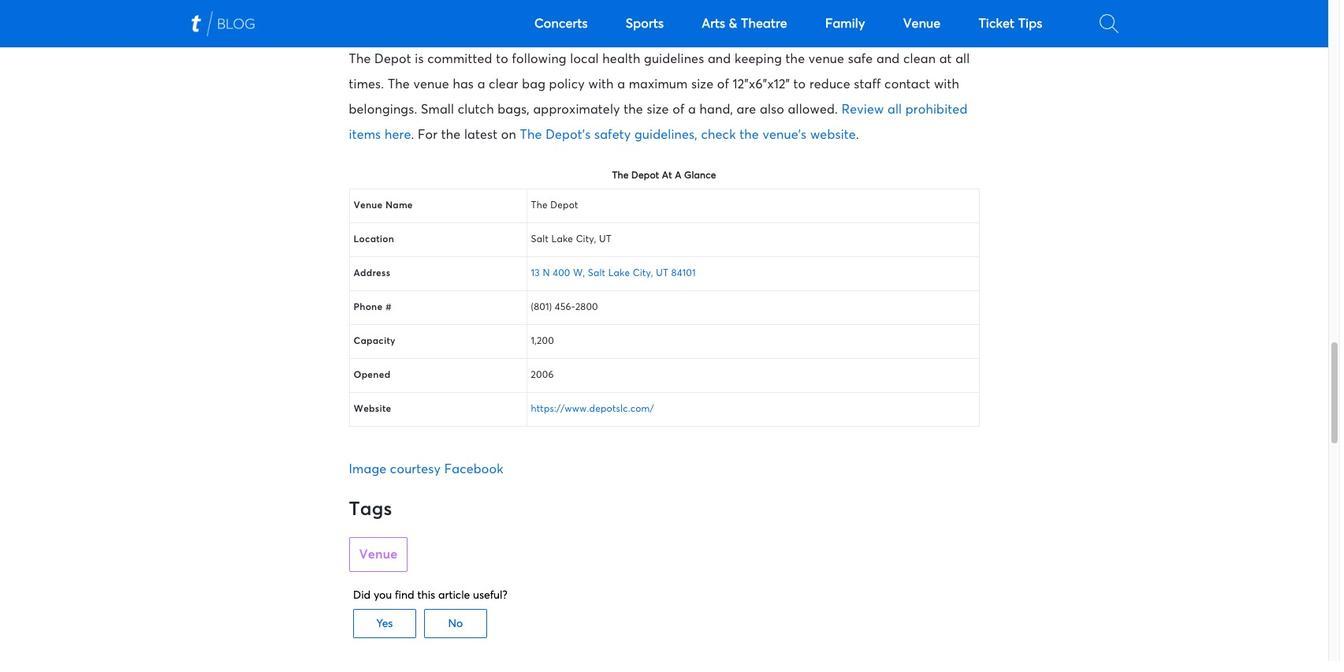 Task type: describe. For each thing, give the bounding box(es) containing it.
items
[[349, 129, 381, 141]]

small
[[421, 103, 454, 116]]

2 and from the left
[[877, 53, 900, 65]]

0 vertical spatial salt
[[531, 235, 549, 245]]

address
[[354, 269, 391, 278]]

courtesy
[[390, 463, 441, 476]]

clean
[[904, 53, 936, 65]]

0 horizontal spatial to
[[496, 53, 509, 65]]

keeping
[[735, 53, 783, 65]]

guidelines?
[[707, 9, 808, 28]]

1 horizontal spatial salt
[[588, 269, 606, 278]]

venue for the rightmost the venue 'link'
[[904, 17, 941, 30]]

0 horizontal spatial are
[[404, 9, 434, 28]]

review
[[842, 103, 885, 116]]

review all prohibited items here
[[349, 103, 968, 141]]

arts
[[702, 17, 726, 30]]

contact
[[885, 78, 931, 91]]

clutch
[[458, 103, 494, 116]]

0 vertical spatial size
[[692, 78, 714, 91]]

the depot at a glance
[[612, 171, 717, 181]]

2006
[[531, 371, 554, 380]]

ticket
[[979, 17, 1015, 30]]

here
[[385, 129, 411, 141]]

400
[[553, 269, 571, 278]]

venue name
[[354, 201, 413, 211]]

1 vertical spatial lake
[[609, 269, 631, 278]]

reduce
[[810, 78, 851, 91]]

the depot is committed to following local health guidelines and keeping the venue safe and clean at all times. the venue has a clear bag policy with a maximum size of 12"x6"x12" to reduce staff contact with belongings. small clutch bags, approximately the size of a hand, are also allowed.
[[349, 53, 970, 116]]

family link
[[807, 0, 885, 47]]

1 vertical spatial depot
[[632, 171, 660, 181]]

13 n 400 w, salt lake city, ut 84101
[[531, 269, 696, 278]]

at
[[940, 53, 953, 65]]

w,
[[573, 269, 586, 278]]

policy
[[549, 78, 585, 91]]

clear
[[489, 78, 519, 91]]

2800
[[576, 303, 599, 312]]

safe
[[849, 53, 874, 65]]

health
[[603, 53, 641, 65]]

prohibited
[[906, 103, 968, 116]]

times.
[[349, 78, 384, 91]]

the right keeping
[[786, 53, 806, 65]]

location
[[354, 235, 394, 245]]

1,200
[[531, 337, 554, 346]]

at
[[662, 171, 673, 181]]

image courtesy facebook
[[349, 463, 504, 476]]

the up belongings.
[[388, 78, 410, 91]]

capacity
[[354, 337, 396, 346]]

the right check
[[740, 129, 759, 141]]

image courtesy facebook link
[[349, 463, 504, 476]]

maximum
[[629, 78, 688, 91]]

theatre
[[742, 17, 788, 30]]

the depot
[[531, 201, 579, 211]]

the up . for the latest on the depot's safety guidelines, check the venue's website .
[[624, 103, 644, 116]]

a
[[675, 171, 682, 181]]

84101
[[672, 269, 696, 278]]

13
[[531, 269, 540, 278]]

concerts link
[[516, 0, 607, 47]]

0 horizontal spatial &
[[613, 9, 626, 28]]

tags
[[349, 500, 392, 519]]

1 and from the left
[[708, 53, 731, 65]]

1 vertical spatial city,
[[633, 269, 654, 278]]

check
[[702, 129, 736, 141]]

website
[[354, 405, 392, 414]]

ticket tips link
[[960, 0, 1062, 47]]

the depot's safety guidelines, check the venue's website link
[[520, 129, 857, 141]]

guidelines
[[644, 53, 705, 65]]

what
[[349, 9, 399, 28]]

security
[[631, 9, 702, 28]]

12"x6"x12"
[[733, 78, 790, 91]]

depot for name
[[551, 201, 579, 211]]

approximately
[[534, 103, 621, 116]]

review all prohibited items here link
[[349, 103, 968, 141]]

glance
[[685, 171, 717, 181]]

committed
[[428, 53, 493, 65]]

salt lake city, ut
[[531, 235, 612, 245]]

belongings.
[[349, 103, 418, 116]]

hand,
[[700, 103, 734, 116]]



Task type: locate. For each thing, give the bounding box(es) containing it.
n
[[543, 269, 550, 278]]

1 vertical spatial ut
[[656, 269, 669, 278]]

0 vertical spatial all
[[956, 53, 970, 65]]

a left hand,
[[689, 103, 696, 116]]

2 with from the left
[[935, 78, 960, 91]]

1 vertical spatial safety
[[595, 129, 631, 141]]

0 vertical spatial depot's
[[478, 9, 547, 28]]

1 vertical spatial all
[[888, 103, 903, 116]]

1 horizontal spatial city,
[[633, 269, 654, 278]]

0 vertical spatial safety
[[552, 9, 607, 28]]

concerts
[[535, 17, 588, 30]]

bags,
[[498, 103, 530, 116]]

safety up local
[[552, 9, 607, 28]]

depot inside the depot is committed to following local health guidelines and keeping the venue safe and clean at all times. the venue has a clear bag policy with a maximum size of 12"x6"x12" to reduce staff contact with belongings. small clutch bags, approximately the size of a hand, are also allowed.
[[375, 53, 412, 65]]

the
[[439, 9, 473, 28], [349, 53, 371, 65], [388, 78, 410, 91], [520, 129, 542, 141], [612, 171, 629, 181], [531, 201, 548, 211]]

& left the sports
[[613, 9, 626, 28]]

are left also
[[737, 103, 757, 116]]

1 . from the left
[[411, 129, 414, 141]]

latest
[[464, 129, 498, 141]]

1 horizontal spatial a
[[618, 78, 626, 91]]

image
[[349, 463, 387, 476]]

1 horizontal spatial of
[[718, 78, 730, 91]]

all inside review all prohibited items here
[[888, 103, 903, 116]]

venue's
[[763, 129, 807, 141]]

2 vertical spatial venue
[[359, 548, 398, 561]]

0 horizontal spatial a
[[478, 78, 486, 91]]

0 horizontal spatial all
[[888, 103, 903, 116]]

and right the safe
[[877, 53, 900, 65]]

lake
[[552, 235, 574, 245], [609, 269, 631, 278]]

to up clear
[[496, 53, 509, 65]]

on
[[502, 129, 517, 141]]

lake right w,
[[609, 269, 631, 278]]

what are the depot's safety & security guidelines?
[[349, 9, 808, 28]]

depot's
[[478, 9, 547, 28], [546, 129, 591, 141]]

depot's up following
[[478, 9, 547, 28]]

sports
[[626, 17, 664, 30]]

0 horizontal spatial lake
[[552, 235, 574, 245]]

1 vertical spatial size
[[647, 103, 669, 116]]

has
[[453, 78, 474, 91]]

0 vertical spatial city,
[[576, 235, 597, 245]]

the up times.
[[349, 53, 371, 65]]

1 horizontal spatial ut
[[656, 269, 669, 278]]

https://www.depotslc.com/ link
[[531, 405, 654, 414]]

of up hand,
[[718, 78, 730, 91]]

456-
[[555, 303, 576, 312]]

1 with from the left
[[589, 78, 614, 91]]

ticket tips
[[979, 17, 1043, 30]]

phone #
[[354, 303, 392, 312]]

2 vertical spatial depot
[[551, 201, 579, 211]]

1 horizontal spatial venue
[[809, 53, 845, 65]]

salt up 13
[[531, 235, 549, 245]]

1 vertical spatial are
[[737, 103, 757, 116]]

also
[[760, 103, 785, 116]]

size up hand,
[[692, 78, 714, 91]]

opened
[[354, 371, 391, 380]]

safety
[[552, 9, 607, 28], [595, 129, 631, 141]]

phone
[[354, 303, 383, 312]]

& right arts
[[730, 17, 738, 30]]

the up the 'committed'
[[439, 9, 473, 28]]

all
[[956, 53, 970, 65], [888, 103, 903, 116]]

depot up salt lake city, ut
[[551, 201, 579, 211]]

all right at
[[956, 53, 970, 65]]

the right for
[[441, 129, 461, 141]]

following
[[512, 53, 567, 65]]

arts & theatre
[[702, 17, 788, 30]]

. for the latest on the depot's safety guidelines, check the venue's website .
[[411, 129, 860, 141]]

venue up clean
[[904, 17, 941, 30]]

0 vertical spatial of
[[718, 78, 730, 91]]

allowed.
[[788, 103, 839, 116]]

the up salt lake city, ut
[[531, 201, 548, 211]]

salt
[[531, 235, 549, 245], [588, 269, 606, 278]]

0 horizontal spatial venue link
[[349, 537, 408, 572]]

0 vertical spatial to
[[496, 53, 509, 65]]

bag
[[522, 78, 546, 91]]

with down local
[[589, 78, 614, 91]]

venue down tags
[[359, 548, 398, 561]]

2 horizontal spatial a
[[689, 103, 696, 116]]

0 vertical spatial are
[[404, 9, 434, 28]]

venue left name
[[354, 201, 383, 211]]

. left for
[[411, 129, 414, 141]]

1 horizontal spatial size
[[692, 78, 714, 91]]

1 horizontal spatial are
[[737, 103, 757, 116]]

venue for venue name
[[354, 201, 383, 211]]

venue for leftmost the venue 'link'
[[359, 548, 398, 561]]

size
[[692, 78, 714, 91], [647, 103, 669, 116]]

venue
[[904, 17, 941, 30], [354, 201, 383, 211], [359, 548, 398, 561]]

0 horizontal spatial with
[[589, 78, 614, 91]]

0 vertical spatial depot
[[375, 53, 412, 65]]

a right has
[[478, 78, 486, 91]]

ut up 13 n 400 w, salt lake city, ut 84101 link
[[600, 235, 612, 245]]

venue link down tags
[[349, 537, 408, 572]]

are inside the depot is committed to following local health guidelines and keeping the venue safe and clean at all times. the venue has a clear bag policy with a maximum size of 12"x6"x12" to reduce staff contact with belongings. small clutch bags, approximately the size of a hand, are also allowed.
[[737, 103, 757, 116]]

. down 'review'
[[857, 129, 860, 141]]

0 vertical spatial venue
[[809, 53, 845, 65]]

facebook
[[445, 463, 504, 476]]

ut left 84101
[[656, 269, 669, 278]]

arts & theatre link
[[683, 0, 807, 47]]

for
[[418, 129, 438, 141]]

0 horizontal spatial .
[[411, 129, 414, 141]]

a down health
[[618, 78, 626, 91]]

venue up "small"
[[414, 78, 449, 91]]

0 horizontal spatial and
[[708, 53, 731, 65]]

size down maximum
[[647, 103, 669, 116]]

1 horizontal spatial to
[[794, 78, 806, 91]]

0 horizontal spatial salt
[[531, 235, 549, 245]]

guidelines,
[[635, 129, 698, 141]]

1 vertical spatial salt
[[588, 269, 606, 278]]

tips
[[1019, 17, 1043, 30]]

venue link up clean
[[885, 0, 960, 47]]

1 horizontal spatial depot
[[551, 201, 579, 211]]

family
[[826, 17, 866, 30]]

1 horizontal spatial venue link
[[885, 0, 960, 47]]

to up the allowed.
[[794, 78, 806, 91]]

depot left is
[[375, 53, 412, 65]]

1 horizontal spatial and
[[877, 53, 900, 65]]

1 vertical spatial venue link
[[349, 537, 408, 572]]

with
[[589, 78, 614, 91], [935, 78, 960, 91]]

city,
[[576, 235, 597, 245], [633, 269, 654, 278]]

all inside the depot is committed to following local health guidelines and keeping the venue safe and clean at all times. the venue has a clear bag policy with a maximum size of 12"x6"x12" to reduce staff contact with belongings. small clutch bags, approximately the size of a hand, are also allowed.
[[956, 53, 970, 65]]

depot for are
[[375, 53, 412, 65]]

all down contact
[[888, 103, 903, 116]]

1 horizontal spatial with
[[935, 78, 960, 91]]

website
[[811, 129, 857, 141]]

0 horizontal spatial city,
[[576, 235, 597, 245]]

and down arts
[[708, 53, 731, 65]]

1 vertical spatial depot's
[[546, 129, 591, 141]]

2 horizontal spatial depot
[[632, 171, 660, 181]]

are
[[404, 9, 434, 28], [737, 103, 757, 116]]

staff
[[855, 78, 881, 91]]

a
[[478, 78, 486, 91], [618, 78, 626, 91], [689, 103, 696, 116]]

depot left at
[[632, 171, 660, 181]]

lake up 400
[[552, 235, 574, 245]]

of up 'the depot's safety guidelines, check the venue's website' link
[[673, 103, 685, 116]]

0 horizontal spatial of
[[673, 103, 685, 116]]

safety down approximately
[[595, 129, 631, 141]]

1 horizontal spatial &
[[730, 17, 738, 30]]

the right on
[[520, 129, 542, 141]]

1 horizontal spatial all
[[956, 53, 970, 65]]

13 n 400 w, salt lake city, ut 84101 link
[[531, 269, 696, 278]]

#
[[386, 303, 392, 312]]

0 horizontal spatial venue
[[414, 78, 449, 91]]

1 vertical spatial venue
[[354, 201, 383, 211]]

venue up reduce
[[809, 53, 845, 65]]

0 vertical spatial lake
[[552, 235, 574, 245]]

(801) 456-2800
[[531, 303, 599, 312]]

.
[[411, 129, 414, 141], [857, 129, 860, 141]]

and
[[708, 53, 731, 65], [877, 53, 900, 65]]

2 . from the left
[[857, 129, 860, 141]]

0 horizontal spatial size
[[647, 103, 669, 116]]

0 horizontal spatial ut
[[600, 235, 612, 245]]

to
[[496, 53, 509, 65], [794, 78, 806, 91]]

city, left 84101
[[633, 269, 654, 278]]

salt right w,
[[588, 269, 606, 278]]

1 vertical spatial to
[[794, 78, 806, 91]]

0 horizontal spatial depot
[[375, 53, 412, 65]]

name
[[386, 201, 413, 211]]

depot's down approximately
[[546, 129, 591, 141]]

https://www.depotslc.com/
[[531, 405, 654, 414]]

0 vertical spatial ut
[[600, 235, 612, 245]]

1 horizontal spatial lake
[[609, 269, 631, 278]]

city, up w,
[[576, 235, 597, 245]]

is
[[415, 53, 424, 65]]

0 vertical spatial venue link
[[885, 0, 960, 47]]

0 vertical spatial venue
[[904, 17, 941, 30]]

with down at
[[935, 78, 960, 91]]

1 horizontal spatial .
[[857, 129, 860, 141]]

are up is
[[404, 9, 434, 28]]

the down . for the latest on the depot's safety guidelines, check the venue's website .
[[612, 171, 629, 181]]

1 vertical spatial venue
[[414, 78, 449, 91]]

local
[[570, 53, 599, 65]]

sports link
[[607, 0, 683, 47]]

(801)
[[531, 303, 552, 312]]

1 vertical spatial of
[[673, 103, 685, 116]]



Task type: vqa. For each thing, say whether or not it's contained in the screenshot.
Latest Arts & Theatre
no



